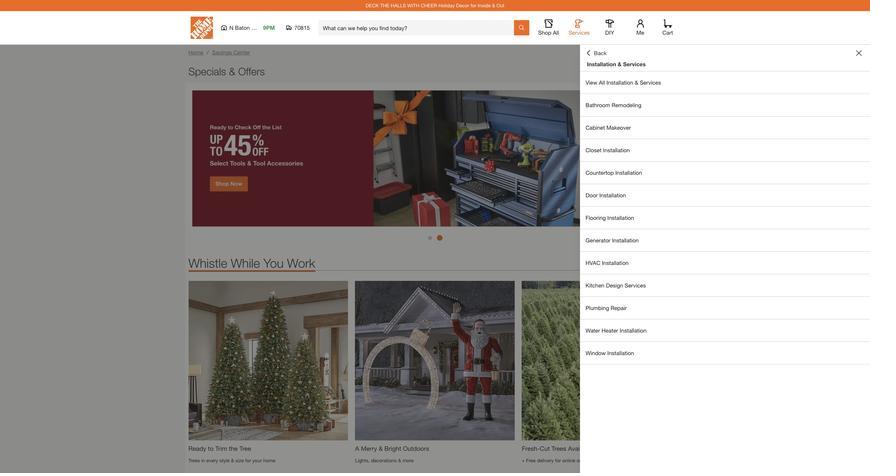 Task type: locate. For each thing, give the bounding box(es) containing it.
9pm
[[263, 24, 275, 31]]

2  image from the left
[[355, 282, 515, 441]]

every
[[207, 458, 218, 464]]

installation down installation & services
[[607, 79, 633, 86]]

makeover
[[607, 124, 631, 131]]

window
[[586, 350, 606, 357]]

hvac
[[586, 260, 601, 266]]

& down savings center
[[229, 65, 235, 77]]

70815 button
[[286, 24, 310, 31]]

closet installation link
[[580, 139, 870, 162]]

countertop
[[586, 170, 614, 176]]

drawer close image
[[856, 50, 862, 56]]

plumbing
[[586, 305, 609, 312]]

installation right countertop at the top of page
[[616, 170, 642, 176]]

+ free delivery for online orders
[[522, 458, 591, 464]]

0 vertical spatial all
[[553, 29, 559, 36]]

all for view
[[599, 79, 605, 86]]

0 horizontal spatial all
[[553, 29, 559, 36]]

ready
[[188, 446, 206, 453]]

generator installation
[[586, 237, 639, 244]]

now
[[595, 446, 608, 453]]

installation down water heater installation at the right bottom of the page
[[608, 350, 634, 357]]

remodeling
[[612, 102, 642, 108]]

2 horizontal spatial  image
[[522, 282, 682, 441]]

work
[[287, 256, 315, 271]]

all right view
[[599, 79, 605, 86]]

installation right hvac at the right of the page
[[602, 260, 629, 266]]

shop all
[[538, 29, 559, 36]]

halls
[[391, 2, 406, 8]]

0 horizontal spatial for
[[245, 458, 251, 464]]

for left inside
[[471, 2, 477, 8]]

installation & services
[[587, 61, 646, 67]]

+
[[522, 458, 525, 464]]

2 horizontal spatial for
[[555, 458, 561, 464]]

installation down makeover
[[603, 147, 630, 154]]

installation for hvac installation
[[602, 260, 629, 266]]

 image
[[188, 282, 348, 441], [355, 282, 515, 441], [522, 282, 682, 441]]

rouge
[[251, 24, 268, 31]]

view
[[586, 79, 598, 86]]

all inside "button"
[[553, 29, 559, 36]]

hvac installation link
[[580, 252, 870, 274]]

water heater installation
[[586, 328, 647, 334]]

the
[[380, 2, 390, 8]]

services
[[569, 29, 590, 36], [623, 61, 646, 67], [640, 79, 661, 86], [625, 282, 646, 289]]

0 horizontal spatial trees
[[188, 458, 200, 464]]

cut
[[540, 446, 550, 453]]

cabinet makeover
[[586, 124, 631, 131]]

0 vertical spatial trees
[[552, 446, 567, 453]]

ready to trim the tree
[[188, 446, 251, 453]]

offers
[[238, 65, 265, 77]]

installation right heater
[[620, 328, 647, 334]]

home
[[263, 458, 276, 464]]

a
[[355, 446, 359, 453]]

generator installation link
[[580, 230, 870, 252]]

specials & offers
[[188, 65, 265, 77]]

services up back button
[[569, 29, 590, 36]]

& left "size"
[[231, 458, 234, 464]]

the home depot logo image
[[191, 17, 213, 39]]

trim
[[215, 446, 227, 453]]

for right "size"
[[245, 458, 251, 464]]

installation down the back
[[587, 61, 616, 67]]

installation for generator installation
[[612, 237, 639, 244]]

1  image from the left
[[188, 282, 348, 441]]

 image for outdoors
[[355, 282, 515, 441]]

back
[[594, 50, 607, 56]]

decor
[[456, 2, 469, 8]]

3  image from the left
[[522, 282, 682, 441]]

deck the halls with cheer holiday decor for inside & out link
[[366, 2, 505, 8]]

services inside button
[[569, 29, 590, 36]]

savings center
[[212, 49, 250, 56]]

back button
[[586, 50, 607, 57]]

all
[[553, 29, 559, 36], [599, 79, 605, 86]]

installation right door
[[599, 192, 626, 199]]

style
[[220, 458, 230, 464]]

trees
[[552, 446, 567, 453], [188, 458, 200, 464]]

free
[[526, 458, 536, 464]]

& right merry
[[379, 446, 383, 453]]

all right "shop"
[[553, 29, 559, 36]]

0 horizontal spatial  image
[[188, 282, 348, 441]]

plumbing repair link
[[580, 297, 870, 320]]

in
[[201, 458, 205, 464]]

 image for now
[[522, 282, 682, 441]]

70815
[[294, 24, 310, 31]]

baton
[[235, 24, 250, 31]]

water
[[586, 328, 600, 334]]

1 horizontal spatial for
[[471, 2, 477, 8]]

view all installation & services
[[586, 79, 661, 86]]

installation for countertop installation
[[616, 170, 642, 176]]

for left the online
[[555, 458, 561, 464]]

1 vertical spatial all
[[599, 79, 605, 86]]

delivery
[[537, 458, 554, 464]]

n baton rouge
[[229, 24, 268, 31]]

installation for closet installation
[[603, 147, 630, 154]]

fresh-
[[522, 446, 540, 453]]

installation up generator installation
[[608, 215, 634, 221]]

orders
[[577, 458, 591, 464]]

bathroom
[[586, 102, 610, 108]]

1 horizontal spatial all
[[599, 79, 605, 86]]

me button
[[629, 19, 652, 36]]

for
[[471, 2, 477, 8], [245, 458, 251, 464], [555, 458, 561, 464]]

lights,
[[355, 458, 370, 464]]

installation down flooring installation
[[612, 237, 639, 244]]

&
[[492, 2, 495, 8], [618, 61, 622, 67], [229, 65, 235, 77], [635, 79, 638, 86], [379, 446, 383, 453], [231, 458, 234, 464], [398, 458, 401, 464]]

menu
[[580, 72, 870, 365]]

1 horizontal spatial  image
[[355, 282, 515, 441]]

services button
[[568, 19, 590, 36]]

trees left in
[[188, 458, 200, 464]]

trees up '+ free delivery for online orders'
[[552, 446, 567, 453]]



Task type: describe. For each thing, give the bounding box(es) containing it.
center
[[233, 49, 250, 56]]

kitchen design services link
[[580, 275, 870, 297]]

flooring installation
[[586, 215, 636, 221]]

& up remodeling
[[635, 79, 638, 86]]

installation inside "link"
[[620, 328, 647, 334]]

door
[[586, 192, 598, 199]]

a merry & bright outdoors
[[355, 446, 429, 453]]

savings center link
[[212, 49, 250, 56]]

me
[[637, 29, 644, 36]]

inside
[[478, 2, 491, 8]]

to
[[208, 446, 214, 453]]

online
[[562, 458, 575, 464]]

holiday
[[439, 2, 455, 8]]

generator
[[586, 237, 611, 244]]

diy
[[605, 29, 614, 36]]

n
[[229, 24, 234, 31]]

kitchen
[[586, 282, 605, 289]]

whistle
[[188, 256, 227, 271]]

& left more
[[398, 458, 401, 464]]

menu containing view all installation & services
[[580, 72, 870, 365]]

window installation
[[586, 350, 634, 357]]

specials
[[188, 65, 226, 77]]

1 vertical spatial trees
[[188, 458, 200, 464]]

repair
[[611, 305, 627, 312]]

What can we help you find today? search field
[[323, 20, 514, 35]]

outdoors
[[403, 446, 429, 453]]

heater
[[602, 328, 618, 334]]

whistle while you work
[[188, 256, 315, 271]]

design
[[606, 282, 623, 289]]

more
[[403, 458, 414, 464]]

feedback link image
[[861, 117, 870, 155]]

flooring
[[586, 215, 606, 221]]

closet
[[586, 147, 602, 154]]

out
[[497, 2, 505, 8]]

water heater installation link
[[580, 320, 870, 342]]

available
[[568, 446, 593, 453]]

cabinet makeover link
[[580, 117, 870, 139]]

installation for door installation
[[599, 192, 626, 199]]

door installation link
[[580, 184, 870, 207]]

window installation link
[[580, 343, 870, 365]]

bathroom remodeling link
[[580, 94, 870, 116]]

decorations
[[371, 458, 397, 464]]

with
[[407, 2, 420, 8]]

deck
[[366, 2, 379, 8]]

savings
[[212, 49, 232, 56]]

you
[[264, 256, 284, 271]]

 image for tree
[[188, 282, 348, 441]]

merry
[[361, 446, 377, 453]]

home link
[[188, 49, 203, 56]]

cabinet
[[586, 124, 605, 131]]

countertop installation
[[586, 170, 642, 176]]

home
[[188, 49, 203, 56]]

the
[[229, 446, 238, 453]]

trees in every style & size for your home
[[188, 458, 276, 464]]

shop all button
[[538, 19, 560, 36]]

hvac installation
[[586, 260, 629, 266]]

all for shop
[[553, 29, 559, 36]]

fresh-cut trees available now
[[522, 446, 608, 453]]

installation for window installation
[[608, 350, 634, 357]]

bright
[[385, 446, 401, 453]]

while
[[231, 256, 260, 271]]

view all installation & services link
[[580, 72, 870, 94]]

shop
[[538, 29, 552, 36]]

& up view all installation & services on the top
[[618, 61, 622, 67]]

diy button
[[599, 19, 621, 36]]

plumbing repair
[[586, 305, 627, 312]]

services up view all installation & services on the top
[[623, 61, 646, 67]]

cart link
[[660, 19, 676, 36]]

services right design
[[625, 282, 646, 289]]

kitchen design services
[[586, 282, 646, 289]]

your
[[252, 458, 262, 464]]

tree
[[239, 446, 251, 453]]

cart
[[663, 29, 673, 36]]

up to 45% off select tools & tool accessories image
[[192, 90, 678, 227]]

1 horizontal spatial trees
[[552, 446, 567, 453]]

& left out
[[492, 2, 495, 8]]

countertop installation link
[[580, 162, 870, 184]]

installation for flooring installation
[[608, 215, 634, 221]]

services up remodeling
[[640, 79, 661, 86]]

flooring installation link
[[580, 207, 870, 229]]



Task type: vqa. For each thing, say whether or not it's contained in the screenshot.
"Outdoors"
yes



